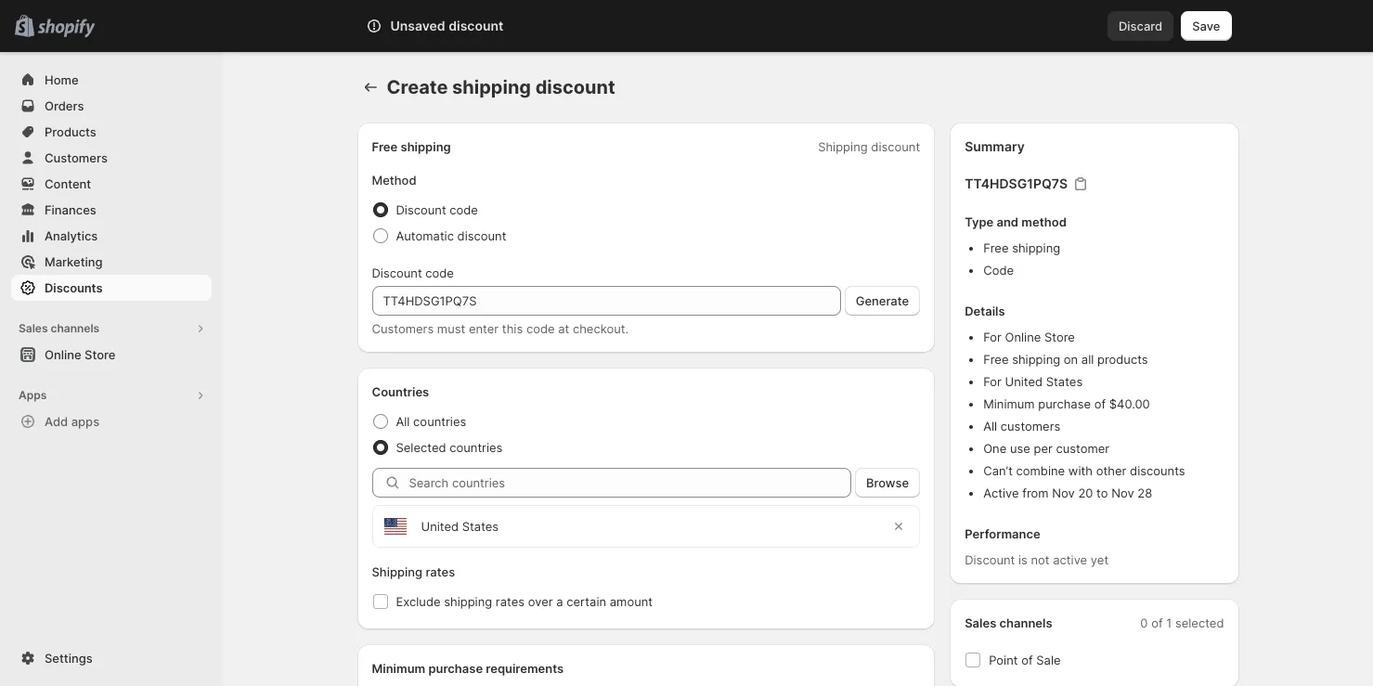 Task type: vqa. For each thing, say whether or not it's contained in the screenshot.
text box
no



Task type: locate. For each thing, give the bounding box(es) containing it.
countries up selected countries
[[413, 414, 466, 429]]

finances link
[[11, 197, 212, 223]]

channels up online store
[[51, 321, 99, 335]]

united inside the for online store free shipping on all products for united states minimum purchase of $40.00 all customers one use per customer can't combine with other discounts active from nov 20 to nov 28
[[1005, 374, 1043, 389]]

0 vertical spatial united
[[1005, 374, 1043, 389]]

nov left "20"
[[1052, 486, 1075, 501]]

0 horizontal spatial of
[[1022, 653, 1033, 668]]

1 horizontal spatial united
[[1005, 374, 1043, 389]]

of left 1
[[1152, 616, 1163, 631]]

1 vertical spatial purchase
[[429, 661, 483, 676]]

0 horizontal spatial channels
[[51, 321, 99, 335]]

sales up online store
[[19, 321, 48, 335]]

Search countries text field
[[409, 468, 852, 498]]

exclude
[[396, 594, 441, 609]]

online inside the for online store free shipping on all products for united states minimum purchase of $40.00 all customers one use per customer can't combine with other discounts active from nov 20 to nov 28
[[1005, 330, 1041, 345]]

shipping down method
[[1012, 241, 1061, 255]]

0 vertical spatial of
[[1095, 397, 1106, 411]]

free shipping code
[[984, 241, 1061, 278]]

1 vertical spatial minimum
[[372, 661, 426, 676]]

active
[[984, 486, 1019, 501]]

1 horizontal spatial sales channels
[[965, 616, 1053, 631]]

0 vertical spatial for
[[984, 330, 1002, 345]]

all
[[396, 414, 410, 429], [984, 419, 997, 434]]

free
[[372, 139, 398, 154], [984, 241, 1009, 255], [984, 352, 1009, 367]]

shipping for free shipping code
[[1012, 241, 1061, 255]]

1 for from the top
[[984, 330, 1002, 345]]

code down automatic discount
[[426, 266, 454, 280]]

2 vertical spatial of
[[1022, 653, 1033, 668]]

shipping for shipping rates
[[372, 565, 423, 579]]

shipping inside the for online store free shipping on all products for united states minimum purchase of $40.00 all customers one use per customer can't combine with other discounts active from nov 20 to nov 28
[[1012, 352, 1061, 367]]

discount for shipping discount
[[871, 139, 920, 154]]

1 vertical spatial countries
[[450, 440, 503, 455]]

store down sales channels button
[[85, 347, 116, 362]]

of for 0 of 1 selected
[[1152, 616, 1163, 631]]

1 horizontal spatial purchase
[[1039, 397, 1091, 411]]

a
[[556, 594, 563, 609]]

certain
[[567, 594, 606, 609]]

discount code
[[396, 202, 478, 217], [372, 266, 454, 280]]

28
[[1138, 486, 1153, 501]]

add apps button
[[11, 409, 212, 435]]

countries
[[413, 414, 466, 429], [450, 440, 503, 455]]

discount down automatic
[[372, 266, 422, 280]]

sales channels
[[19, 321, 99, 335], [965, 616, 1053, 631]]

shipping right exclude
[[444, 594, 492, 609]]

free up code
[[984, 241, 1009, 255]]

discount for unsaved discount
[[449, 18, 504, 33]]

0 vertical spatial states
[[1046, 374, 1083, 389]]

purchase
[[1039, 397, 1091, 411], [429, 661, 483, 676]]

shipping up the method
[[401, 139, 451, 154]]

2 vertical spatial free
[[984, 352, 1009, 367]]

discount up automatic
[[396, 202, 446, 217]]

channels
[[51, 321, 99, 335], [1000, 616, 1053, 631]]

per
[[1034, 441, 1053, 456]]

must
[[437, 321, 465, 336]]

0 horizontal spatial online
[[45, 347, 81, 362]]

details
[[965, 304, 1005, 319]]

save button
[[1181, 11, 1232, 41]]

online store button
[[0, 342, 223, 368]]

generate
[[856, 293, 909, 308]]

sales up point
[[965, 616, 997, 631]]

marketing link
[[11, 249, 212, 275]]

all inside the for online store free shipping on all products for united states minimum purchase of $40.00 all customers one use per customer can't combine with other discounts active from nov 20 to nov 28
[[984, 419, 997, 434]]

countries for selected countries
[[450, 440, 503, 455]]

for online store free shipping on all products for united states minimum purchase of $40.00 all customers one use per customer can't combine with other discounts active from nov 20 to nov 28
[[984, 330, 1185, 501]]

0 vertical spatial shipping
[[818, 139, 868, 154]]

shipping for exclude shipping rates over a certain amount
[[444, 594, 492, 609]]

for up customers
[[984, 374, 1002, 389]]

united up customers
[[1005, 374, 1043, 389]]

0 vertical spatial minimum
[[984, 397, 1035, 411]]

1 vertical spatial united
[[421, 519, 459, 534]]

0 vertical spatial sales channels
[[19, 321, 99, 335]]

customers down products
[[45, 150, 108, 165]]

purchase up customers
[[1039, 397, 1091, 411]]

discount down performance
[[965, 553, 1015, 567]]

online
[[1005, 330, 1041, 345], [45, 347, 81, 362]]

0 horizontal spatial all
[[396, 414, 410, 429]]

minimum up customers
[[984, 397, 1035, 411]]

1 vertical spatial states
[[462, 519, 499, 534]]

0 vertical spatial channels
[[51, 321, 99, 335]]

1 horizontal spatial nov
[[1112, 486, 1134, 501]]

all down countries at the left of the page
[[396, 414, 410, 429]]

free for free shipping
[[372, 139, 398, 154]]

1 horizontal spatial shipping
[[818, 139, 868, 154]]

0 vertical spatial store
[[1045, 330, 1075, 345]]

type
[[965, 215, 994, 229]]

states down on
[[1046, 374, 1083, 389]]

1 vertical spatial online
[[45, 347, 81, 362]]

0 vertical spatial customers
[[45, 150, 108, 165]]

use
[[1010, 441, 1031, 456]]

minimum down exclude
[[372, 661, 426, 676]]

shipping inside free shipping code
[[1012, 241, 1061, 255]]

1 vertical spatial customers
[[372, 321, 434, 336]]

channels up point of sale
[[1000, 616, 1053, 631]]

sales inside button
[[19, 321, 48, 335]]

1 horizontal spatial states
[[1046, 374, 1083, 389]]

code left at
[[526, 321, 555, 336]]

minimum
[[984, 397, 1035, 411], [372, 661, 426, 676]]

of left the $40.00
[[1095, 397, 1106, 411]]

discount code up automatic
[[396, 202, 478, 217]]

of for point of sale
[[1022, 653, 1033, 668]]

finances
[[45, 202, 96, 217]]

0 horizontal spatial store
[[85, 347, 116, 362]]

online down 'details'
[[1005, 330, 1041, 345]]

united states
[[421, 519, 499, 534]]

shipping left on
[[1012, 352, 1061, 367]]

online store
[[45, 347, 116, 362]]

states down selected countries
[[462, 519, 499, 534]]

apps
[[71, 414, 99, 429]]

sales channels up point
[[965, 616, 1053, 631]]

free up the method
[[372, 139, 398, 154]]

all up one
[[984, 419, 997, 434]]

0 horizontal spatial states
[[462, 519, 499, 534]]

store up on
[[1045, 330, 1075, 345]]

sales channels inside button
[[19, 321, 99, 335]]

1 vertical spatial shipping
[[372, 565, 423, 579]]

discount
[[396, 202, 446, 217], [372, 266, 422, 280], [965, 553, 1015, 567]]

customers left must
[[372, 321, 434, 336]]

discount for automatic discount
[[457, 228, 507, 243]]

1 vertical spatial free
[[984, 241, 1009, 255]]

1 horizontal spatial online
[[1005, 330, 1041, 345]]

0 vertical spatial code
[[450, 202, 478, 217]]

shipping down search
[[452, 76, 531, 98]]

0 horizontal spatial sales
[[19, 321, 48, 335]]

0 vertical spatial purchase
[[1039, 397, 1091, 411]]

1 vertical spatial discount
[[372, 266, 422, 280]]

states
[[1046, 374, 1083, 389], [462, 519, 499, 534]]

code
[[450, 202, 478, 217], [426, 266, 454, 280], [526, 321, 555, 336]]

countries down all countries
[[450, 440, 503, 455]]

rates left over
[[496, 594, 525, 609]]

this
[[502, 321, 523, 336]]

1 vertical spatial rates
[[496, 594, 525, 609]]

discount code down automatic
[[372, 266, 454, 280]]

products
[[45, 124, 96, 139]]

united up shipping rates
[[421, 519, 459, 534]]

1 vertical spatial of
[[1152, 616, 1163, 631]]

method
[[1022, 215, 1067, 229]]

with
[[1069, 463, 1093, 478]]

online up "apps"
[[45, 347, 81, 362]]

1 vertical spatial sales
[[965, 616, 997, 631]]

all
[[1082, 352, 1094, 367]]

type and method
[[965, 215, 1067, 229]]

0 horizontal spatial nov
[[1052, 486, 1075, 501]]

search button
[[417, 11, 956, 41]]

yet
[[1091, 553, 1109, 567]]

0 horizontal spatial minimum
[[372, 661, 426, 676]]

0 horizontal spatial customers
[[45, 150, 108, 165]]

0 vertical spatial sales
[[19, 321, 48, 335]]

0 horizontal spatial united
[[421, 519, 459, 534]]

customers link
[[11, 145, 212, 171]]

discounts link
[[11, 275, 212, 301]]

0 horizontal spatial rates
[[426, 565, 455, 579]]

is
[[1019, 553, 1028, 567]]

code up automatic discount
[[450, 202, 478, 217]]

1 horizontal spatial of
[[1095, 397, 1106, 411]]

sales channels up online store
[[19, 321, 99, 335]]

1 horizontal spatial channels
[[1000, 616, 1053, 631]]

rates up exclude
[[426, 565, 455, 579]]

point
[[989, 653, 1018, 668]]

0 horizontal spatial sales channels
[[19, 321, 99, 335]]

2 vertical spatial discount
[[965, 553, 1015, 567]]

countries
[[372, 384, 429, 399]]

code
[[984, 263, 1014, 278]]

shipping
[[452, 76, 531, 98], [401, 139, 451, 154], [1012, 241, 1061, 255], [1012, 352, 1061, 367], [444, 594, 492, 609]]

nov
[[1052, 486, 1075, 501], [1112, 486, 1134, 501]]

1 horizontal spatial customers
[[372, 321, 434, 336]]

for
[[984, 330, 1002, 345], [984, 374, 1002, 389]]

online store link
[[11, 342, 212, 368]]

purchase left requirements
[[429, 661, 483, 676]]

settings link
[[11, 645, 212, 671]]

0
[[1141, 616, 1148, 631]]

free shipping
[[372, 139, 451, 154]]

free down 'details'
[[984, 352, 1009, 367]]

2 horizontal spatial of
[[1152, 616, 1163, 631]]

1 vertical spatial for
[[984, 374, 1002, 389]]

0 vertical spatial rates
[[426, 565, 455, 579]]

all countries
[[396, 414, 466, 429]]

active
[[1053, 553, 1088, 567]]

free inside free shipping code
[[984, 241, 1009, 255]]

discount
[[449, 18, 504, 33], [535, 76, 615, 98], [871, 139, 920, 154], [457, 228, 507, 243]]

1 horizontal spatial minimum
[[984, 397, 1035, 411]]

0 vertical spatial online
[[1005, 330, 1041, 345]]

0 vertical spatial free
[[372, 139, 398, 154]]

1 horizontal spatial all
[[984, 419, 997, 434]]

0 vertical spatial countries
[[413, 414, 466, 429]]

1 horizontal spatial store
[[1045, 330, 1075, 345]]

nov right to
[[1112, 486, 1134, 501]]

1 vertical spatial store
[[85, 347, 116, 362]]

of left sale
[[1022, 653, 1033, 668]]

purchase inside the for online store free shipping on all products for united states minimum purchase of $40.00 all customers one use per customer can't combine with other discounts active from nov 20 to nov 28
[[1039, 397, 1091, 411]]

1 vertical spatial channels
[[1000, 616, 1053, 631]]

store inside the for online store free shipping on all products for united states minimum purchase of $40.00 all customers one use per customer can't combine with other discounts active from nov 20 to nov 28
[[1045, 330, 1075, 345]]

0 vertical spatial discount code
[[396, 202, 478, 217]]

united
[[1005, 374, 1043, 389], [421, 519, 459, 534]]

for down 'details'
[[984, 330, 1002, 345]]

0 horizontal spatial shipping
[[372, 565, 423, 579]]

shipping
[[818, 139, 868, 154], [372, 565, 423, 579]]



Task type: describe. For each thing, give the bounding box(es) containing it.
states inside the for online store free shipping on all products for united states minimum purchase of $40.00 all customers one use per customer can't combine with other discounts active from nov 20 to nov 28
[[1046, 374, 1083, 389]]

$40.00
[[1110, 397, 1150, 411]]

products link
[[11, 119, 212, 145]]

1
[[1167, 616, 1172, 631]]

browse
[[866, 475, 909, 490]]

point of sale
[[989, 653, 1061, 668]]

tt4hdsg1pq7s
[[965, 176, 1068, 191]]

of inside the for online store free shipping on all products for united states minimum purchase of $40.00 all customers one use per customer can't combine with other discounts active from nov 20 to nov 28
[[1095, 397, 1106, 411]]

not
[[1031, 553, 1050, 567]]

enter
[[469, 321, 499, 336]]

automatic
[[396, 228, 454, 243]]

marketing
[[45, 254, 103, 269]]

1 horizontal spatial sales
[[965, 616, 997, 631]]

on
[[1064, 352, 1078, 367]]

discard button
[[1108, 11, 1174, 41]]

sales channels button
[[11, 316, 212, 342]]

browse button
[[855, 468, 920, 498]]

online inside 'link'
[[45, 347, 81, 362]]

customers must enter this code at checkout.
[[372, 321, 629, 336]]

free for free shipping code
[[984, 241, 1009, 255]]

summary
[[965, 138, 1025, 154]]

1 vertical spatial code
[[426, 266, 454, 280]]

shipping for create shipping discount
[[452, 76, 531, 98]]

generate button
[[845, 286, 920, 316]]

2 for from the top
[[984, 374, 1002, 389]]

0 of 1 selected
[[1141, 616, 1224, 631]]

1 vertical spatial discount code
[[372, 266, 454, 280]]

home
[[45, 72, 79, 87]]

home link
[[11, 67, 212, 93]]

and
[[997, 215, 1019, 229]]

requirements
[[486, 661, 564, 676]]

Discount code text field
[[372, 286, 841, 316]]

content link
[[11, 171, 212, 197]]

orders
[[45, 98, 84, 113]]

1 nov from the left
[[1052, 486, 1075, 501]]

selected
[[396, 440, 446, 455]]

other
[[1096, 463, 1127, 478]]

create shipping discount
[[387, 76, 615, 98]]

save
[[1193, 19, 1221, 33]]

0 horizontal spatial purchase
[[429, 661, 483, 676]]

add
[[45, 414, 68, 429]]

free inside the for online store free shipping on all products for united states minimum purchase of $40.00 all customers one use per customer can't combine with other discounts active from nov 20 to nov 28
[[984, 352, 1009, 367]]

selected countries
[[396, 440, 503, 455]]

0 vertical spatial discount
[[396, 202, 446, 217]]

can't
[[984, 463, 1013, 478]]

performance
[[965, 527, 1041, 541]]

customers
[[1001, 419, 1061, 434]]

apps button
[[11, 383, 212, 409]]

from
[[1023, 486, 1049, 501]]

customers for customers
[[45, 150, 108, 165]]

unsaved discount
[[390, 18, 504, 33]]

amount
[[610, 594, 653, 609]]

countries for all countries
[[413, 414, 466, 429]]

shipping for free shipping
[[401, 139, 451, 154]]

add apps
[[45, 414, 99, 429]]

minimum purchase requirements
[[372, 661, 564, 676]]

to
[[1097, 486, 1108, 501]]

2 nov from the left
[[1112, 486, 1134, 501]]

2 vertical spatial code
[[526, 321, 555, 336]]

discounts
[[45, 280, 103, 295]]

settings
[[45, 651, 93, 666]]

at
[[558, 321, 569, 336]]

20
[[1079, 486, 1093, 501]]

1 horizontal spatial rates
[[496, 594, 525, 609]]

customer
[[1056, 441, 1110, 456]]

selected
[[1176, 616, 1224, 631]]

channels inside button
[[51, 321, 99, 335]]

shipping for shipping discount
[[818, 139, 868, 154]]

customers for customers must enter this code at checkout.
[[372, 321, 434, 336]]

sale
[[1037, 653, 1061, 668]]

orders link
[[11, 93, 212, 119]]

exclude shipping rates over a certain amount
[[396, 594, 653, 609]]

analytics link
[[11, 223, 212, 249]]

shipping rates
[[372, 565, 455, 579]]

shipping discount
[[818, 139, 920, 154]]

shopify image
[[37, 19, 95, 38]]

over
[[528, 594, 553, 609]]

apps
[[19, 388, 47, 402]]

minimum inside the for online store free shipping on all products for united states minimum purchase of $40.00 all customers one use per customer can't combine with other discounts active from nov 20 to nov 28
[[984, 397, 1035, 411]]

analytics
[[45, 228, 98, 243]]

checkout.
[[573, 321, 629, 336]]

method
[[372, 173, 417, 188]]

discounts
[[1130, 463, 1185, 478]]

1 vertical spatial sales channels
[[965, 616, 1053, 631]]

search
[[448, 19, 488, 33]]

content
[[45, 176, 91, 191]]

unsaved
[[390, 18, 445, 33]]

one
[[984, 441, 1007, 456]]

create
[[387, 76, 448, 98]]

discount is not active yet
[[965, 553, 1109, 567]]

combine
[[1016, 463, 1065, 478]]

store inside 'link'
[[85, 347, 116, 362]]



